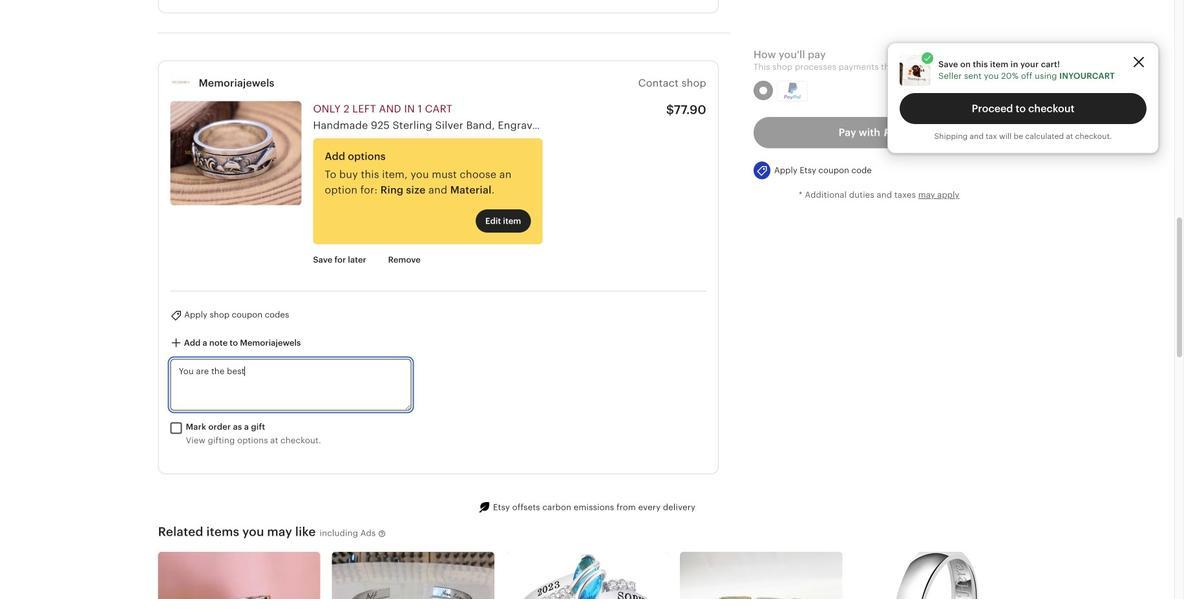 Task type: describe. For each thing, give the bounding box(es) containing it.
customized sterling silver women class ring – moonlight collection – high school and college class ring - mementos jewelry image
[[506, 552, 669, 600]]

you are braver than you believe, stronger than you seem, smarter than you think . gift for daughter . tatum bradley . sterling silver image
[[681, 552, 843, 600]]

faith over fear sterling silver cross ring image
[[158, 552, 321, 600]]



Task type: locate. For each thing, give the bounding box(es) containing it.
handmade 925 sterling silver band, engraved dolphin design ring, sea life inspired wide band ring, birthday gift, wonderful jewelry gift image
[[170, 101, 302, 206]]

memoriajewels image
[[170, 73, 191, 94]]

6mm silver band | free custom personalized engraving 925 sterling silver classic plain couple engagement wedding anniversary promise ring image
[[855, 552, 1017, 600]]

personalized sterling cuff bracelet, hidden message thick womens cuff bracelet, unique silver gift for women, hand stamped jewelry image
[[332, 552, 495, 600]]

Add a note to Memoriajewels (optional) text field
[[170, 359, 412, 411]]



Task type: vqa. For each thing, say whether or not it's contained in the screenshot.
Add A Note To Memoriajewels (Optional) text box
yes



